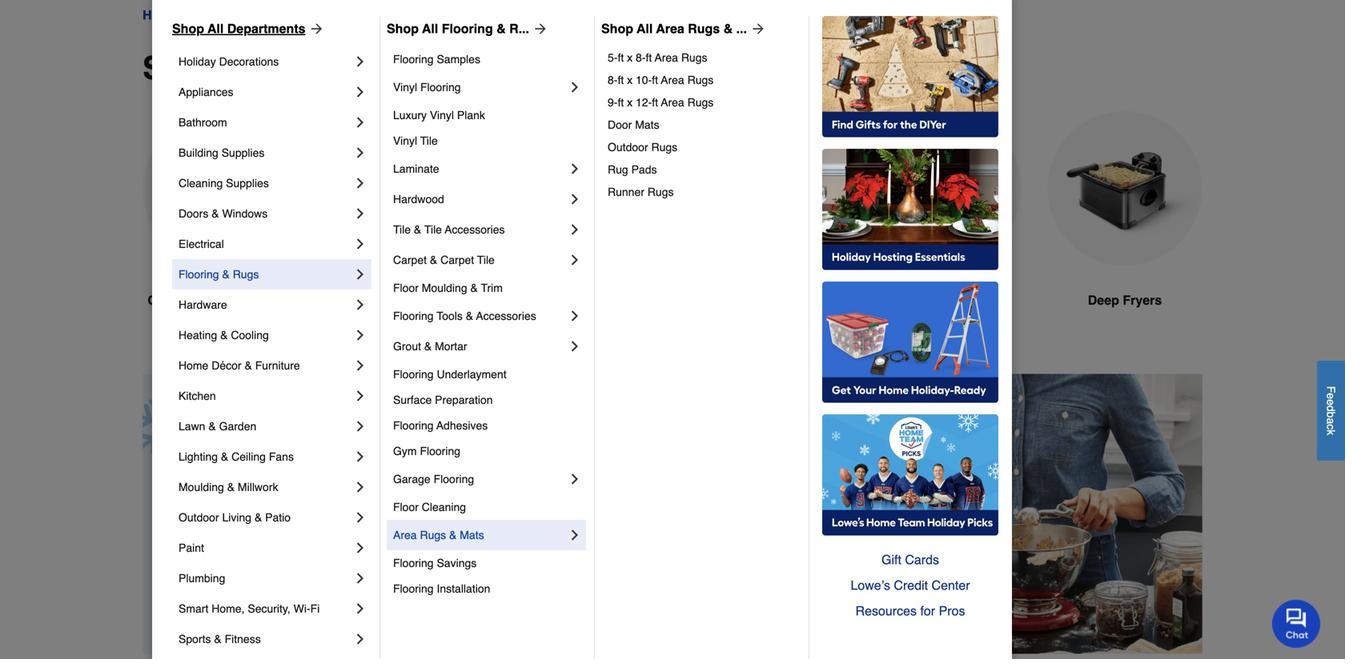 Task type: vqa. For each thing, say whether or not it's contained in the screenshot.
Carpet & Carpet Tile chevron right icon
yes



Task type: locate. For each thing, give the bounding box(es) containing it.
chevron right image for appliances
[[352, 84, 368, 100]]

1 vertical spatial x
[[627, 74, 633, 86]]

8- up 10-
[[636, 51, 646, 64]]

d
[[1325, 406, 1338, 412]]

all up holiday decorations
[[207, 21, 224, 36]]

1 vertical spatial supplies
[[226, 177, 269, 190]]

fryers
[[1123, 293, 1162, 308]]

arrow right image inside shop all flooring & r... link
[[529, 21, 549, 37]]

rugs inside area rugs & mats link
[[420, 529, 446, 542]]

floor cleaning
[[393, 501, 466, 514]]

2 horizontal spatial all
[[637, 21, 653, 36]]

flooring down flooring adhesives
[[420, 445, 460, 458]]

arrow right image for shop all departments
[[306, 21, 325, 37]]

chevron right image for hardwood
[[567, 191, 583, 207]]

rugs down "pads"
[[648, 186, 674, 199]]

chevron right image for paint
[[352, 540, 368, 557]]

1 vertical spatial cleaning
[[422, 501, 466, 514]]

lowe's credit center
[[851, 579, 970, 593]]

flooring adhesives link
[[393, 413, 583, 439]]

2 horizontal spatial shop
[[601, 21, 633, 36]]

vinyl for vinyl flooring
[[393, 81, 417, 94]]

& right tools
[[466, 310, 473, 323]]

doors
[[179, 207, 208, 220]]

chevron right image for hardware
[[352, 297, 368, 313]]

chevron right image for tile & tile accessories
[[567, 222, 583, 238]]

carpet up floor moulding & trim
[[441, 254, 474, 267]]

moulding down lighting
[[179, 481, 224, 494]]

vinyl left plank
[[430, 109, 454, 122]]

e up d
[[1325, 393, 1338, 399]]

1 vertical spatial vinyl
[[430, 109, 454, 122]]

chevron right image
[[352, 54, 368, 70], [352, 145, 368, 161], [567, 161, 583, 177], [352, 175, 368, 191], [352, 206, 368, 222], [567, 252, 583, 268], [352, 267, 368, 283], [352, 327, 368, 344], [567, 339, 583, 355], [352, 358, 368, 374], [352, 388, 368, 404], [352, 419, 368, 435], [352, 480, 368, 496], [352, 540, 368, 557], [352, 571, 368, 587], [352, 601, 368, 617], [352, 632, 368, 648]]

mortar
[[435, 340, 467, 353]]

bathroom link
[[179, 107, 352, 138]]

chevron right image for grout & mortar
[[567, 339, 583, 355]]

0 horizontal spatial home
[[143, 8, 178, 22]]

smart
[[179, 603, 208, 616]]

moulding
[[422, 282, 467, 295], [179, 481, 224, 494]]

& right the sports
[[214, 633, 222, 646]]

shop inside 'link'
[[172, 21, 204, 36]]

1 shop from the left
[[172, 21, 204, 36]]

all up the flooring samples
[[422, 21, 438, 36]]

1 horizontal spatial 8-
[[636, 51, 646, 64]]

electrical link
[[179, 229, 352, 259]]

shop up holiday on the top left of the page
[[172, 21, 204, 36]]

e up b
[[1325, 399, 1338, 406]]

smart home, security, wi-fi link
[[179, 594, 352, 625]]

rug
[[608, 163, 628, 176]]

cleaning supplies
[[179, 177, 269, 190]]

rugs up the microwaves
[[233, 268, 259, 281]]

area
[[656, 21, 684, 36], [655, 51, 678, 64], [661, 74, 684, 86], [661, 96, 684, 109], [393, 529, 417, 542]]

door mats link
[[608, 114, 798, 136]]

2 x from the top
[[627, 74, 633, 86]]

flooring samples link
[[393, 46, 583, 72]]

flooring up "vinyl flooring"
[[393, 53, 434, 66]]

chevron right image for laminate
[[567, 161, 583, 177]]

5-ft x 8-ft area rugs link
[[608, 46, 798, 69]]

a stainless steel toaster oven. image
[[504, 111, 660, 266]]

cooling
[[231, 329, 269, 342]]

8- up 9-
[[608, 74, 618, 86]]

chevron right image for cleaning supplies
[[352, 175, 368, 191]]

flooring
[[442, 21, 493, 36], [393, 53, 434, 66], [420, 81, 461, 94], [179, 268, 219, 281], [393, 310, 434, 323], [393, 368, 434, 381], [393, 420, 434, 432], [420, 445, 460, 458], [434, 473, 474, 486], [393, 557, 434, 570], [393, 583, 434, 596]]

small up bathroom
[[143, 50, 228, 86]]

building supplies
[[179, 147, 265, 159]]

rugs down 5-ft x 8-ft area rugs link
[[687, 74, 714, 86]]

1 floor from the top
[[393, 282, 419, 295]]

1 vertical spatial mats
[[460, 529, 484, 542]]

flooring installation
[[393, 583, 490, 596]]

shop all area rugs & ...
[[601, 21, 747, 36]]

rug pads
[[608, 163, 657, 176]]

rugs up 8-ft x 10-ft area rugs link
[[681, 51, 707, 64]]

furniture
[[255, 360, 300, 372]]

5-
[[608, 51, 618, 64]]

cleaning up 'area rugs & mats'
[[422, 501, 466, 514]]

supplies up "cleaning supplies"
[[222, 147, 265, 159]]

1 horizontal spatial arrow right image
[[529, 21, 549, 37]]

cleaning
[[179, 177, 223, 190], [422, 501, 466, 514]]

rugs inside 5-ft x 8-ft area rugs link
[[681, 51, 707, 64]]

cleaning down building
[[179, 177, 223, 190]]

chevron right image for doors & windows
[[352, 206, 368, 222]]

0 vertical spatial cleaning
[[179, 177, 223, 190]]

accessories
[[445, 223, 505, 236], [476, 310, 536, 323]]

patio
[[265, 512, 291, 524]]

ft up 9-
[[618, 51, 624, 64]]

0 vertical spatial supplies
[[222, 147, 265, 159]]

0 horizontal spatial moulding
[[179, 481, 224, 494]]

rugs inside 9-ft x 12-ft area rugs link
[[687, 96, 714, 109]]

tile up floor moulding & trim link
[[477, 254, 495, 267]]

0 vertical spatial 8-
[[636, 51, 646, 64]]

1 vertical spatial home
[[179, 360, 208, 372]]

surface preparation
[[393, 394, 493, 407]]

e
[[1325, 393, 1338, 399], [1325, 399, 1338, 406]]

resources for pros
[[856, 604, 965, 619]]

& up savings
[[449, 529, 457, 542]]

rugs inside 8-ft x 10-ft area rugs link
[[687, 74, 714, 86]]

sports & fitness
[[179, 633, 261, 646]]

0 horizontal spatial small
[[143, 50, 228, 86]]

small up holiday decorations link
[[274, 8, 307, 22]]

a gray ninja blender. image
[[866, 111, 1022, 266]]

3 x from the top
[[627, 96, 633, 109]]

lighting & ceiling fans
[[179, 451, 294, 464]]

1 horizontal spatial shop
[[387, 21, 419, 36]]

0 horizontal spatial carpet
[[393, 254, 427, 267]]

accessories for flooring tools & accessories
[[476, 310, 536, 323]]

surface preparation link
[[393, 388, 583, 413]]

ft up 'door'
[[618, 96, 624, 109]]

accessories inside flooring tools & accessories link
[[476, 310, 536, 323]]

1 horizontal spatial carpet
[[441, 254, 474, 267]]

floor right portable
[[393, 282, 419, 295]]

&
[[497, 21, 506, 36], [724, 21, 733, 36], [212, 207, 219, 220], [414, 223, 421, 236], [430, 254, 437, 267], [222, 268, 230, 281], [470, 282, 478, 295], [466, 310, 473, 323], [220, 329, 228, 342], [424, 340, 432, 353], [245, 360, 252, 372], [208, 420, 216, 433], [221, 451, 228, 464], [227, 481, 235, 494], [255, 512, 262, 524], [449, 529, 457, 542], [214, 633, 222, 646]]

lighting
[[179, 451, 218, 464]]

garden
[[219, 420, 256, 433]]

0 vertical spatial x
[[627, 51, 633, 64]]

& right doors on the left top of page
[[212, 207, 219, 220]]

0 horizontal spatial outdoor
[[179, 512, 219, 524]]

flooring tools & accessories link
[[393, 301, 567, 331]]

chevron right image for smart home, security, wi-fi
[[352, 601, 368, 617]]

home décor & furniture
[[179, 360, 300, 372]]

countertop microwaves
[[148, 293, 293, 308]]

area for 12-
[[661, 96, 684, 109]]

& left ...
[[724, 21, 733, 36]]

floor down garage
[[393, 501, 419, 514]]

1 vertical spatial floor
[[393, 501, 419, 514]]

get your home holiday-ready. image
[[822, 282, 998, 404]]

x left 12-
[[627, 96, 633, 109]]

1 horizontal spatial mats
[[635, 119, 659, 131]]

arrow right image
[[306, 21, 325, 37], [529, 21, 549, 37], [1173, 506, 1189, 522]]

door mats
[[608, 119, 659, 131]]

2 all from the left
[[422, 21, 438, 36]]

8-ft x 10-ft area rugs link
[[608, 69, 798, 91]]

f
[[1325, 386, 1338, 393]]

8-
[[636, 51, 646, 64], [608, 74, 618, 86]]

chevron right image
[[567, 79, 583, 95], [352, 84, 368, 100], [352, 115, 368, 131], [567, 191, 583, 207], [567, 222, 583, 238], [352, 236, 368, 252], [352, 297, 368, 313], [567, 308, 583, 324], [352, 449, 368, 465], [567, 472, 583, 488], [352, 510, 368, 526], [567, 528, 583, 544]]

arrow right image inside shop all departments 'link'
[[306, 21, 325, 37]]

area up 8-ft x 10-ft area rugs
[[655, 51, 678, 64]]

a chefman stainless steel deep fryer. image
[[1047, 111, 1203, 266]]

laminate link
[[393, 154, 567, 184]]

outdoor up rug pads
[[608, 141, 648, 154]]

rugs up flooring savings
[[420, 529, 446, 542]]

lawn
[[179, 420, 205, 433]]

8-ft x 10-ft area rugs
[[608, 74, 714, 86]]

1 vertical spatial outdoor
[[179, 512, 219, 524]]

0 horizontal spatial 8-
[[608, 74, 618, 86]]

sports & fitness link
[[179, 625, 352, 655]]

1 carpet from the left
[[393, 254, 427, 267]]

gym
[[393, 445, 417, 458]]

chevron right image for sports & fitness
[[352, 632, 368, 648]]

2 floor from the top
[[393, 501, 419, 514]]

lowe's
[[851, 579, 890, 593]]

preparation
[[435, 394, 493, 407]]

0 horizontal spatial shop
[[172, 21, 204, 36]]

a black and stainless steel countertop microwave. image
[[143, 111, 298, 266]]

mats up savings
[[460, 529, 484, 542]]

chevron right image for bathroom
[[352, 115, 368, 131]]

1 horizontal spatial outdoor
[[608, 141, 648, 154]]

advertisement region
[[143, 374, 1203, 658]]

rugs up 5-ft x 8-ft area rugs link
[[688, 21, 720, 36]]

2 horizontal spatial arrow right image
[[1173, 506, 1189, 522]]

surface
[[393, 394, 432, 407]]

all up 5-ft x 8-ft area rugs
[[637, 21, 653, 36]]

0 horizontal spatial arrow right image
[[306, 21, 325, 37]]

moulding down carpet & carpet tile
[[422, 282, 467, 295]]

flooring underlayment
[[393, 368, 507, 381]]

center
[[932, 579, 970, 593]]

tile down hardwood at the left top of page
[[393, 223, 411, 236]]

flooring samples
[[393, 53, 480, 66]]

accessories down hardwood link
[[445, 223, 505, 236]]

1 vertical spatial moulding
[[179, 481, 224, 494]]

shop all flooring & r...
[[387, 21, 529, 36]]

chevron right image for electrical
[[352, 236, 368, 252]]

accessories inside tile & tile accessories link
[[445, 223, 505, 236]]

appliances link down decorations
[[179, 77, 352, 107]]

3 shop from the left
[[601, 21, 633, 36]]

carpet up the ice
[[393, 254, 427, 267]]

shop all departments link
[[172, 19, 325, 38]]

0 vertical spatial home
[[143, 8, 178, 22]]

ft
[[618, 51, 624, 64], [646, 51, 652, 64], [618, 74, 624, 86], [652, 74, 658, 86], [618, 96, 624, 109], [652, 96, 658, 109]]

0 horizontal spatial all
[[207, 21, 224, 36]]

0 vertical spatial floor
[[393, 282, 419, 295]]

appliances right departments
[[310, 8, 372, 22]]

tile
[[420, 135, 438, 147], [393, 223, 411, 236], [424, 223, 442, 236], [477, 254, 495, 267]]

& left trim
[[470, 282, 478, 295]]

0 vertical spatial small
[[274, 8, 307, 22]]

10-
[[636, 74, 652, 86]]

1 vertical spatial accessories
[[476, 310, 536, 323]]

fans
[[269, 451, 294, 464]]

luxury
[[393, 109, 427, 122]]

0 vertical spatial outdoor
[[608, 141, 648, 154]]

accessories down trim
[[476, 310, 536, 323]]

0 vertical spatial vinyl
[[393, 81, 417, 94]]

mats down 12-
[[635, 119, 659, 131]]

rugs down 8-ft x 10-ft area rugs link
[[687, 96, 714, 109]]

toaster ovens link
[[504, 111, 660, 349]]

portable ice makers link
[[323, 111, 479, 349]]

flooring up 'surface'
[[393, 368, 434, 381]]

chevron right image for flooring tools & accessories
[[567, 308, 583, 324]]

tile up carpet & carpet tile
[[424, 223, 442, 236]]

vinyl down luxury on the top left
[[393, 135, 417, 147]]

home inside home décor & furniture link
[[179, 360, 208, 372]]

supplies up windows
[[226, 177, 269, 190]]

outdoor for outdoor rugs
[[608, 141, 648, 154]]

shop all flooring & r... link
[[387, 19, 549, 38]]

3 all from the left
[[637, 21, 653, 36]]

luxury vinyl plank
[[393, 109, 485, 122]]

vinyl up luxury on the top left
[[393, 81, 417, 94]]

a gray and stainless steel ninja air fryer. image
[[685, 111, 841, 266]]

shop for shop all area rugs & ...
[[601, 21, 633, 36]]

0 vertical spatial mats
[[635, 119, 659, 131]]

2 vertical spatial vinyl
[[393, 135, 417, 147]]

& down hardwood at the left top of page
[[414, 223, 421, 236]]

shop up 5-
[[601, 21, 633, 36]]

small appliances up holiday decorations link
[[274, 8, 372, 22]]

1 all from the left
[[207, 21, 224, 36]]

r...
[[509, 21, 529, 36]]

electrical
[[179, 238, 224, 251]]

12-
[[636, 96, 652, 109]]

small appliances down departments
[[143, 50, 407, 86]]

savings
[[437, 557, 477, 570]]

gym flooring link
[[393, 439, 583, 464]]

2 shop from the left
[[387, 21, 419, 36]]

area down 8-ft x 10-ft area rugs
[[661, 96, 684, 109]]

flooring underlayment link
[[393, 362, 583, 388]]

cards
[[905, 553, 939, 568]]

chevron right image for home décor & furniture
[[352, 358, 368, 374]]

living
[[222, 512, 251, 524]]

chevron right image for moulding & millwork
[[352, 480, 368, 496]]

1 horizontal spatial small
[[274, 8, 307, 22]]

runner
[[608, 186, 645, 199]]

chevron right image for area rugs & mats
[[567, 528, 583, 544]]

1 horizontal spatial cleaning
[[422, 501, 466, 514]]

appliances link up holiday decorations
[[192, 6, 260, 25]]

all inside 'link'
[[207, 21, 224, 36]]

f e e d b a c k button
[[1317, 361, 1345, 461]]

& right grout
[[424, 340, 432, 353]]

flooring down electrical at the left
[[179, 268, 219, 281]]

1 horizontal spatial all
[[422, 21, 438, 36]]

floor inside floor moulding & trim link
[[393, 282, 419, 295]]

supplies for cleaning supplies
[[226, 177, 269, 190]]

x right 5-
[[627, 51, 633, 64]]

0 horizontal spatial mats
[[460, 529, 484, 542]]

x left 10-
[[627, 74, 633, 86]]

floor inside floor cleaning link
[[393, 501, 419, 514]]

fitness
[[225, 633, 261, 646]]

& right lawn
[[208, 420, 216, 433]]

0 horizontal spatial cleaning
[[179, 177, 223, 190]]

vinyl tile link
[[393, 128, 583, 154]]

1 horizontal spatial home
[[179, 360, 208, 372]]

outdoor for outdoor living & patio
[[179, 512, 219, 524]]

shop up the flooring samples
[[387, 21, 419, 36]]

1 x from the top
[[627, 51, 633, 64]]

kitchen link
[[179, 381, 352, 412]]

outdoor up paint
[[179, 512, 219, 524]]

0 vertical spatial accessories
[[445, 223, 505, 236]]

1 vertical spatial small
[[143, 50, 228, 86]]

x for 10-
[[627, 74, 633, 86]]

2 vertical spatial x
[[627, 96, 633, 109]]

rugs up "pads"
[[651, 141, 678, 154]]

door
[[608, 119, 632, 131]]

flooring up floor cleaning
[[434, 473, 474, 486]]

chevron right image for holiday decorations
[[352, 54, 368, 70]]

flooring down flooring savings
[[393, 583, 434, 596]]

area up 9-ft x 12-ft area rugs
[[661, 74, 684, 86]]

portable
[[341, 293, 392, 308]]

holiday hosting essentials. image
[[822, 149, 998, 271]]

ft down 5-ft x 8-ft area rugs
[[652, 74, 658, 86]]

0 vertical spatial moulding
[[422, 282, 467, 295]]



Task type: describe. For each thing, give the bounding box(es) containing it.
1 horizontal spatial moulding
[[422, 282, 467, 295]]

f e e d b a c k
[[1325, 386, 1338, 436]]

floor for floor cleaning
[[393, 501, 419, 514]]

0 vertical spatial small appliances
[[274, 8, 372, 22]]

bathroom
[[179, 116, 227, 129]]

portable ice makers
[[341, 293, 461, 308]]

millwork
[[238, 481, 278, 494]]

area for 8-
[[655, 51, 678, 64]]

makers
[[417, 293, 461, 308]]

grout
[[393, 340, 421, 353]]

building supplies link
[[179, 138, 352, 168]]

home for home
[[143, 8, 178, 22]]

chevron right image for plumbing
[[352, 571, 368, 587]]

moulding & millwork
[[179, 481, 278, 494]]

& right décor on the left of page
[[245, 360, 252, 372]]

grout & mortar link
[[393, 331, 567, 362]]

1 vertical spatial 8-
[[608, 74, 618, 86]]

home décor & furniture link
[[179, 351, 352, 381]]

k
[[1325, 430, 1338, 436]]

decorations
[[219, 55, 279, 68]]

& left "millwork"
[[227, 481, 235, 494]]

hardwood link
[[393, 184, 567, 215]]

floor moulding & trim link
[[393, 275, 583, 301]]

a
[[1325, 418, 1338, 424]]

sports
[[179, 633, 211, 646]]

garage flooring link
[[393, 464, 567, 495]]

gift
[[882, 553, 902, 568]]

chevron right image for lawn & garden
[[352, 419, 368, 435]]

flooring savings link
[[393, 551, 583, 577]]

area up 5-ft x 8-ft area rugs
[[656, 21, 684, 36]]

runner rugs
[[608, 186, 674, 199]]

shop for shop all flooring & r...
[[387, 21, 419, 36]]

b
[[1325, 412, 1338, 418]]

chevron right image for garage flooring
[[567, 472, 583, 488]]

ft left 10-
[[618, 74, 624, 86]]

all for area
[[637, 21, 653, 36]]

arrow right image
[[747, 21, 766, 37]]

1 vertical spatial appliances link
[[179, 77, 352, 107]]

flooring savings
[[393, 557, 477, 570]]

rugs inside runner rugs link
[[648, 186, 674, 199]]

vinyl flooring
[[393, 81, 461, 94]]

chevron right image for building supplies
[[352, 145, 368, 161]]

appliances up holiday decorations
[[192, 8, 260, 22]]

carpet & carpet tile
[[393, 254, 495, 267]]

chevron right image for carpet & carpet tile
[[567, 252, 583, 268]]

ft down 8-ft x 10-ft area rugs
[[652, 96, 658, 109]]

2 carpet from the left
[[441, 254, 474, 267]]

wi-
[[294, 603, 310, 616]]

plumbing
[[179, 573, 225, 585]]

smart home, security, wi-fi
[[179, 603, 320, 616]]

runner rugs link
[[608, 181, 798, 203]]

chevron right image for heating & cooling
[[352, 327, 368, 344]]

floor cleaning link
[[393, 495, 583, 520]]

décor
[[212, 360, 241, 372]]

vinyl inside "link"
[[430, 109, 454, 122]]

flooring tools & accessories
[[393, 310, 536, 323]]

small appliances link
[[274, 6, 372, 25]]

flooring up the luxury vinyl plank
[[420, 81, 461, 94]]

heating & cooling
[[179, 329, 269, 342]]

rugs inside flooring & rugs link
[[233, 268, 259, 281]]

outdoor living & patio
[[179, 512, 291, 524]]

gift cards link
[[822, 548, 998, 573]]

c
[[1325, 424, 1338, 430]]

paint link
[[179, 533, 352, 564]]

...
[[736, 21, 747, 36]]

adhesives
[[436, 420, 488, 432]]

tile down the luxury vinyl plank
[[420, 135, 438, 147]]

ovens
[[587, 293, 626, 308]]

flooring down 'surface'
[[393, 420, 434, 432]]

chevron right image for outdoor living & patio
[[352, 510, 368, 526]]

ceiling
[[232, 451, 266, 464]]

1 e from the top
[[1325, 393, 1338, 399]]

holiday
[[179, 55, 216, 68]]

tools
[[437, 310, 463, 323]]

laminate
[[393, 163, 439, 175]]

kitchen
[[179, 390, 216, 403]]

find gifts for the diyer. image
[[822, 16, 998, 138]]

flooring down 'area rugs & mats'
[[393, 557, 434, 570]]

chevron right image for lighting & ceiling fans
[[352, 449, 368, 465]]

gift cards
[[882, 553, 939, 568]]

x for 8-
[[627, 51, 633, 64]]

countertop microwaves link
[[143, 111, 298, 349]]

chevron right image for kitchen
[[352, 388, 368, 404]]

& left patio at bottom left
[[255, 512, 262, 524]]

pads
[[631, 163, 657, 176]]

deep fryers link
[[1047, 111, 1203, 349]]

deep fryers
[[1088, 293, 1162, 308]]

lowe's home team holiday picks. image
[[822, 415, 998, 536]]

ft up 10-
[[646, 51, 652, 64]]

2 e from the top
[[1325, 399, 1338, 406]]

9-ft x 12-ft area rugs
[[608, 96, 714, 109]]

home,
[[212, 603, 245, 616]]

flooring down the ice
[[393, 310, 434, 323]]

flooring & rugs link
[[179, 259, 352, 290]]

resources
[[856, 604, 917, 619]]

cleaning supplies link
[[179, 168, 352, 199]]

home for home décor & furniture
[[179, 360, 208, 372]]

& left cooling
[[220, 329, 228, 342]]

moulding & millwork link
[[179, 472, 352, 503]]

rug pads link
[[608, 159, 798, 181]]

microwaves
[[220, 293, 293, 308]]

chat invite button image
[[1272, 600, 1321, 649]]

accessories for tile & tile accessories
[[445, 223, 505, 236]]

supplies for building supplies
[[222, 147, 265, 159]]

a silver-colored new air portable ice maker. image
[[323, 111, 479, 266]]

all for departments
[[207, 21, 224, 36]]

countertop
[[148, 293, 217, 308]]

plumbing link
[[179, 564, 352, 594]]

chevron right image for flooring & rugs
[[352, 267, 368, 283]]

grout & mortar
[[393, 340, 467, 353]]

vinyl for vinyl tile
[[393, 135, 417, 147]]

gym flooring
[[393, 445, 460, 458]]

0 vertical spatial appliances link
[[192, 6, 260, 25]]

area rugs & mats
[[393, 529, 484, 542]]

flooring up samples
[[442, 21, 493, 36]]

pros
[[939, 604, 965, 619]]

arrow right image for shop all flooring & r...
[[529, 21, 549, 37]]

lowe's credit center link
[[822, 573, 998, 599]]

floor for floor moulding & trim
[[393, 282, 419, 295]]

vinyl tile
[[393, 135, 438, 147]]

& left ceiling
[[221, 451, 228, 464]]

shop all area rugs & ... link
[[601, 19, 766, 38]]

appliances down small appliances link at the top of the page
[[236, 50, 407, 86]]

shop for shop all departments
[[172, 21, 204, 36]]

x for 12-
[[627, 96, 633, 109]]

floor moulding & trim
[[393, 282, 503, 295]]

flooring & rugs
[[179, 268, 259, 281]]

rugs inside "outdoor rugs" link
[[651, 141, 678, 154]]

garage flooring
[[393, 473, 474, 486]]

outdoor rugs link
[[608, 136, 798, 159]]

& up the countertop microwaves
[[222, 268, 230, 281]]

all for flooring
[[422, 21, 438, 36]]

9-ft x 12-ft area rugs link
[[608, 91, 798, 114]]

rugs inside shop all area rugs & ... link
[[688, 21, 720, 36]]

ice
[[396, 293, 414, 308]]

1 vertical spatial small appliances
[[143, 50, 407, 86]]

shop all departments
[[172, 21, 306, 36]]

& up floor moulding & trim
[[430, 254, 437, 267]]

appliances up bathroom
[[179, 86, 233, 98]]

& left r...
[[497, 21, 506, 36]]

area down floor cleaning
[[393, 529, 417, 542]]

chevron right image for vinyl flooring
[[567, 79, 583, 95]]

lawn & garden
[[179, 420, 256, 433]]

area for 10-
[[661, 74, 684, 86]]

underlayment
[[437, 368, 507, 381]]

flooring adhesives
[[393, 420, 488, 432]]



